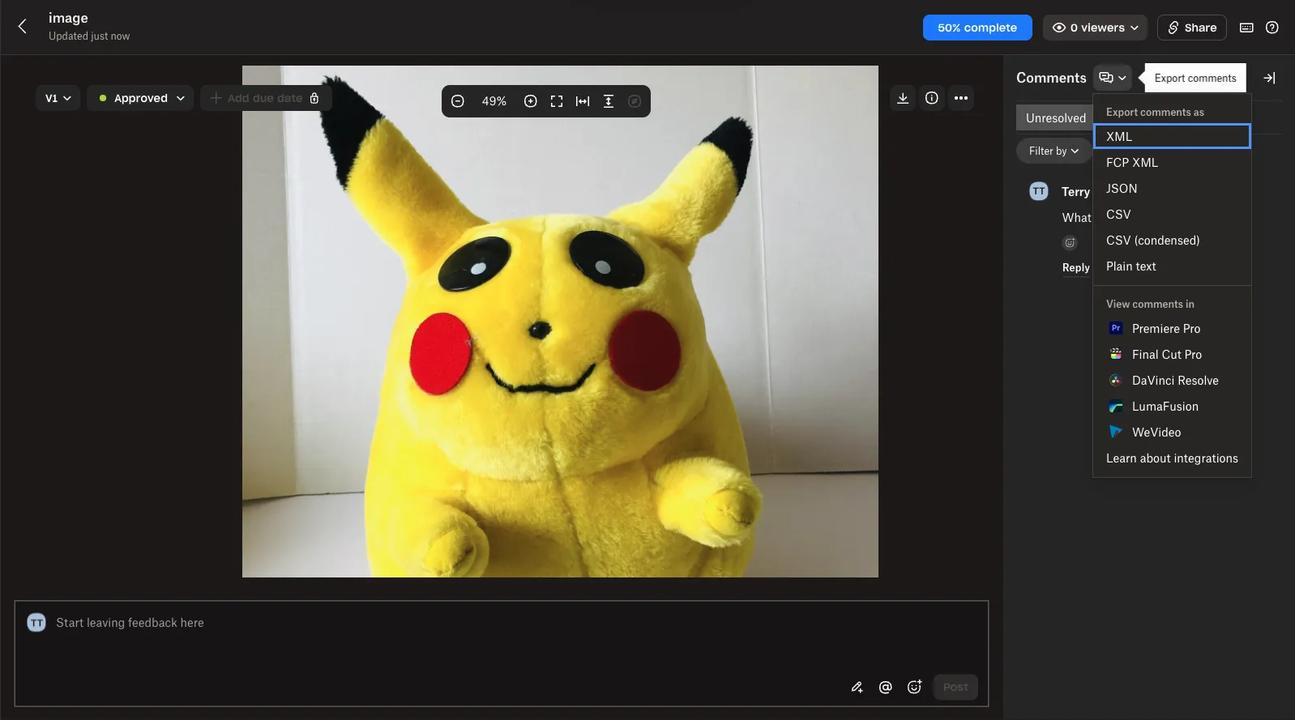 Task type: vqa. For each thing, say whether or not it's contained in the screenshot.
View
yes



Task type: describe. For each thing, give the bounding box(es) containing it.
tab list containing unresolved
[[1017, 105, 1260, 131]]

davinci resolve link
[[1094, 367, 1252, 393]]

show drawing tools image
[[848, 679, 868, 698]]

premiere pro menu item
[[1094, 315, 1252, 341]]

add emoji image
[[1064, 237, 1077, 250]]

terry turtle 1 minute ago
[[1062, 184, 1200, 198]]

as
[[1194, 106, 1205, 118]]

approved button
[[87, 85, 194, 111]]

unresolved
[[1026, 111, 1087, 124]]

a
[[1095, 210, 1101, 224]]

davinci resolve
[[1133, 373, 1219, 387]]

pinned
[[1177, 111, 1215, 124]]

0 vertical spatial pro
[[1184, 321, 1201, 335]]

start leaving feedback here
[[56, 616, 204, 630]]

(condensed)
[[1135, 233, 1201, 247]]

lumafusion menu item
[[1094, 393, 1252, 419]]

davinci
[[1133, 373, 1175, 387]]

view
[[1107, 298, 1130, 310]]

pinned button
[[1167, 105, 1224, 131]]

export comments as
[[1107, 106, 1205, 118]]

unresolved button
[[1017, 105, 1096, 131]]

comments for view
[[1133, 298, 1184, 310]]

feedback
[[128, 616, 177, 630]]

about
[[1140, 451, 1171, 465]]

integrations
[[1174, 451, 1239, 465]]

1 vertical spatial xml
[[1133, 155, 1159, 169]]

reply
[[1063, 261, 1091, 273]]

minute
[[1139, 184, 1177, 198]]

just
[[91, 30, 108, 42]]

leaving
[[87, 616, 125, 630]]

learn about integrations
[[1107, 451, 1239, 465]]

final cut pro
[[1133, 347, 1202, 361]]

lumafusion
[[1133, 399, 1199, 413]]

1 vertical spatial pro
[[1185, 347, 1202, 361]]

comments
[[1017, 70, 1087, 86]]

lumafusion link
[[1094, 393, 1252, 419]]

all button
[[1226, 105, 1260, 131]]

export
[[1107, 106, 1138, 118]]

final cut pro menu item
[[1094, 341, 1252, 367]]

what
[[1062, 210, 1092, 224]]

wevideo link
[[1094, 419, 1252, 445]]

start
[[56, 616, 84, 630]]

here
[[180, 616, 204, 630]]

in
[[1186, 298, 1195, 310]]

terry
[[1062, 184, 1091, 198]]

image
[[49, 10, 88, 26]]

csv (condensed)
[[1107, 233, 1201, 247]]

image updated just now
[[49, 10, 130, 42]]

0 vertical spatial xml
[[1107, 129, 1133, 143]]

ago
[[1180, 184, 1200, 198]]

toggle fullscreen image
[[547, 92, 567, 111]]

final
[[1133, 347, 1159, 361]]

turtle
[[1093, 184, 1126, 198]]

csv for csv
[[1107, 207, 1132, 221]]

view comments in
[[1107, 298, 1195, 310]]

menu containing xml
[[1094, 94, 1252, 478]]



Task type: locate. For each thing, give the bounding box(es) containing it.
learn about integrations link
[[1094, 445, 1252, 471]]

final cut pro link
[[1094, 341, 1252, 367]]

add emoji image
[[905, 678, 924, 698]]

what a cute pikachu!
[[1062, 210, 1177, 224]]

xml right fcp
[[1133, 155, 1159, 169]]

pikachu!
[[1131, 210, 1177, 224]]

all
[[1236, 111, 1250, 124]]

fcp xml
[[1107, 155, 1159, 169]]

comments
[[1141, 106, 1192, 118], [1133, 298, 1184, 310]]

comments up premiere
[[1133, 298, 1184, 310]]

comments for export
[[1141, 106, 1192, 118]]

fit to height image
[[599, 92, 619, 111]]

keyboard shortcuts image
[[1237, 18, 1257, 37]]

updated
[[49, 30, 88, 42]]

resolved button
[[1098, 105, 1166, 131]]

1 vertical spatial comments
[[1133, 298, 1184, 310]]

reply button
[[1063, 258, 1091, 278]]

csv down what a cute pikachu!
[[1107, 233, 1132, 247]]

premiere pro link
[[1094, 315, 1252, 341]]

tab list
[[1017, 105, 1260, 131]]

pro
[[1184, 321, 1201, 335], [1185, 347, 1202, 361]]

1 vertical spatial csv
[[1107, 233, 1132, 247]]

xml down resolved
[[1107, 129, 1133, 143]]

davinci resolve menu item
[[1094, 367, 1252, 393]]

1
[[1131, 184, 1136, 198]]

csv right a
[[1107, 207, 1132, 221]]

csv for csv (condensed)
[[1107, 233, 1132, 247]]

resolve
[[1178, 373, 1219, 387]]

pro right cut
[[1185, 347, 1202, 361]]

premiere
[[1133, 321, 1180, 335]]

xml
[[1107, 129, 1133, 143], [1133, 155, 1159, 169]]

2 csv from the top
[[1107, 233, 1132, 247]]

pro down in
[[1184, 321, 1201, 335]]

plain text
[[1107, 259, 1157, 273]]

text
[[1136, 259, 1157, 273]]

premiere pro
[[1133, 321, 1201, 335]]

now
[[111, 30, 130, 42]]

comments left as
[[1141, 106, 1192, 118]]

0 vertical spatial comments
[[1141, 106, 1192, 118]]

learn
[[1107, 451, 1137, 465]]

plain
[[1107, 259, 1133, 273]]

hide sidebar image
[[1260, 68, 1279, 88]]

fit to width image
[[573, 92, 593, 111]]

cute
[[1104, 210, 1128, 224]]

mention button image
[[877, 679, 896, 698]]

None text field
[[56, 614, 979, 632]]

cut
[[1162, 347, 1182, 361]]

resolved
[[1108, 111, 1156, 124]]

1 csv from the top
[[1107, 207, 1132, 221]]

wevideo
[[1133, 425, 1182, 439]]

menu
[[1094, 94, 1252, 478]]

0 vertical spatial csv
[[1107, 207, 1132, 221]]

wevideo menu item
[[1094, 419, 1252, 445]]

csv
[[1107, 207, 1132, 221], [1107, 233, 1132, 247]]

fcp
[[1107, 155, 1130, 169]]

json
[[1107, 181, 1138, 195]]

approved
[[114, 91, 168, 105]]



